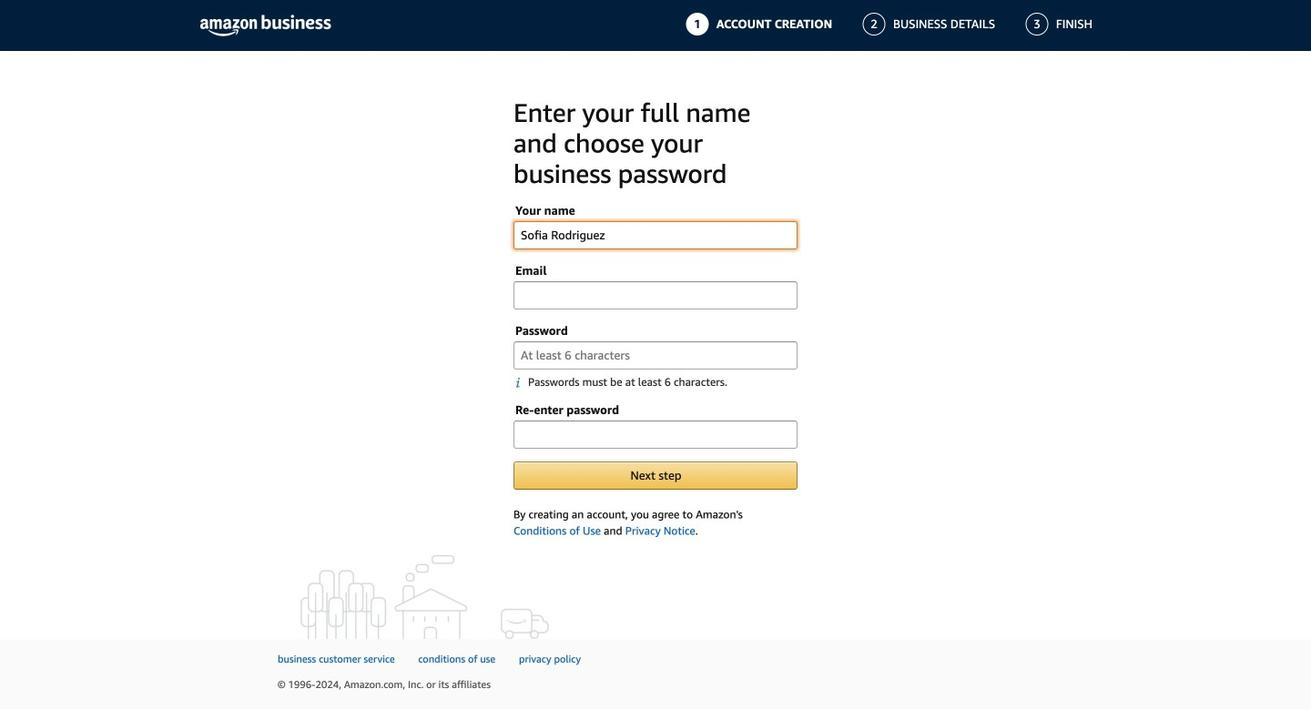 Task type: locate. For each thing, give the bounding box(es) containing it.
None submit
[[514, 463, 797, 489]]

First and last name text field
[[514, 221, 798, 249]]

At least 6 characters password field
[[514, 341, 798, 369]]

alert image
[[515, 377, 528, 389]]

None password field
[[514, 421, 798, 449]]

None email field
[[514, 281, 798, 309]]



Task type: vqa. For each thing, say whether or not it's contained in the screenshot.
password field
yes



